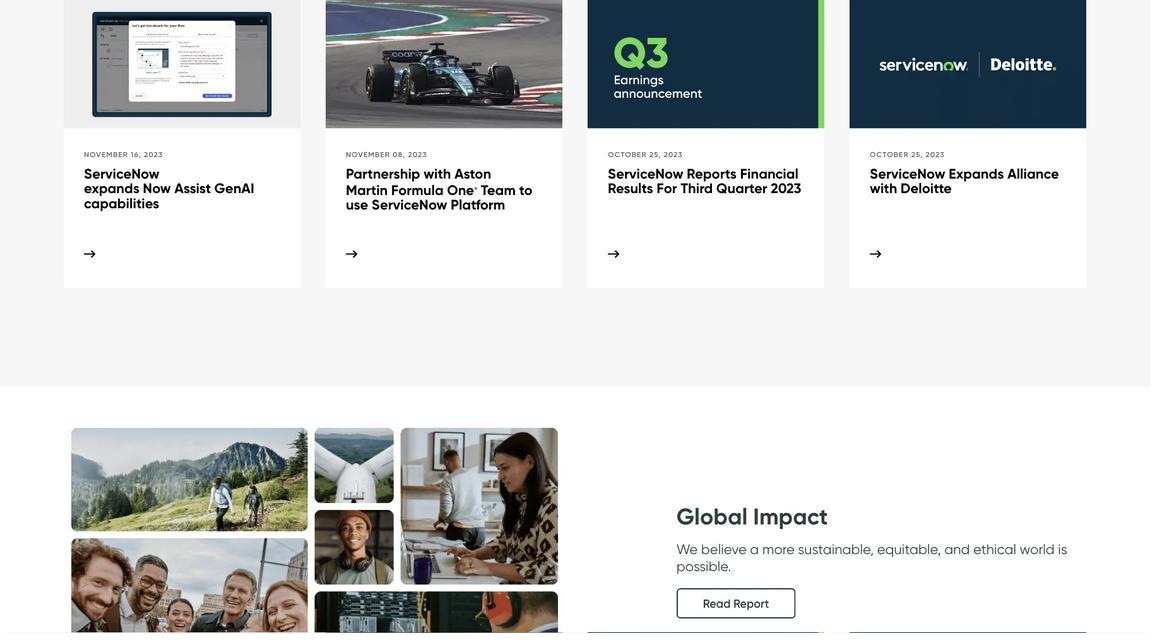 Task type: describe. For each thing, give the bounding box(es) containing it.
equitable,
[[878, 541, 941, 558]]

servicenow expands alliance with deloitte
[[870, 165, 1059, 197]]

with inside partnership with aston martin formula one
[[424, 165, 451, 182]]

container image for partnership with aston martin formula one
[[346, 250, 357, 258]]

martin formula
[[346, 181, 444, 199]]

with inside servicenow expands alliance with deloitte
[[870, 180, 898, 197]]

container image for servicenow expands alliance with deloitte
[[870, 250, 882, 258]]

servicenow expands now assist genai capabilities
[[84, 165, 258, 212]]

quarter
[[717, 180, 768, 197]]

servicenow inside team to use servicenow platform
[[372, 196, 447, 213]]

container image for servicenow expands now assist genai capabilities
[[84, 250, 95, 258]]

team
[[481, 181, 516, 199]]

read
[[703, 597, 731, 611]]

platform
[[451, 196, 505, 213]]

read report link
[[677, 589, 796, 619]]

financial
[[740, 165, 799, 182]]

servicenow for servicenow expands alliance with deloitte
[[870, 165, 946, 182]]

third
[[681, 180, 713, 197]]

we believe a more sustainable, equitable, and ethical world is possible.
[[677, 541, 1068, 575]]

servicenow for servicenow reports financial results for third quarter 2023
[[608, 165, 684, 182]]

expands
[[949, 165, 1004, 182]]

and
[[945, 541, 970, 558]]

possible.
[[677, 558, 731, 575]]

servicenow reports financial results for third quarter 2023 image
[[588, 0, 825, 131]]

global impact
[[677, 502, 828, 530]]

capabilities
[[84, 194, 159, 212]]

alliance
[[1008, 165, 1059, 182]]

servicenow expands alliance with deloitte image
[[850, 0, 1087, 131]]

impact
[[754, 502, 828, 530]]

believe
[[701, 541, 747, 558]]

we
[[677, 541, 698, 558]]



Task type: vqa. For each thing, say whether or not it's contained in the screenshot.
'We'
yes



Task type: locate. For each thing, give the bounding box(es) containing it.
servicenow expands now assist genai  capabilities image
[[64, 0, 301, 131]]

global impact image
[[64, 420, 566, 633]]

servicenow inside servicenow expands alliance with deloitte
[[870, 165, 946, 182]]

partnership with aston martin formula one
[[346, 165, 491, 199]]

for
[[657, 180, 677, 197]]

one
[[447, 181, 474, 199]]

2 container image from the left
[[870, 250, 882, 258]]

partnership with aston martin formula one<sup>®</sup> team to use servicenow platform image
[[326, 0, 563, 131]]

sustainable,
[[798, 541, 874, 558]]

read report
[[703, 597, 769, 611]]

1 horizontal spatial container image
[[346, 250, 357, 258]]

partnership
[[346, 165, 420, 182]]

®
[[474, 186, 478, 191]]

0 horizontal spatial container image
[[84, 250, 95, 258]]

results
[[608, 180, 653, 197]]

world
[[1020, 541, 1055, 558]]

aston
[[455, 165, 491, 182]]

with
[[424, 165, 451, 182], [870, 180, 898, 197]]

with left aston
[[424, 165, 451, 182]]

deloitte
[[901, 180, 952, 197]]

ethical
[[974, 541, 1017, 558]]

servicenow
[[84, 165, 160, 182], [608, 165, 684, 182], [870, 165, 946, 182], [372, 196, 447, 213]]

to
[[519, 181, 533, 199]]

a
[[750, 541, 759, 558]]

reports
[[687, 165, 737, 182]]

with left deloitte
[[870, 180, 898, 197]]

1 horizontal spatial with
[[870, 180, 898, 197]]

report
[[734, 597, 769, 611]]

1 container image from the left
[[84, 250, 95, 258]]

team to use servicenow platform
[[346, 181, 533, 213]]

use
[[346, 196, 368, 213]]

is
[[1059, 541, 1068, 558]]

container image
[[608, 250, 619, 258]]

servicenow for servicenow expands now assist genai capabilities
[[84, 165, 160, 182]]

0 horizontal spatial with
[[424, 165, 451, 182]]

3 container image from the left
[[346, 250, 357, 258]]

2 horizontal spatial container image
[[870, 250, 882, 258]]

servicenow inside servicenow reports financial results for third quarter 2023
[[608, 165, 684, 182]]

2023
[[771, 180, 802, 197]]

expands now assist genai
[[84, 180, 254, 197]]

global
[[677, 502, 748, 530]]

servicenow inside servicenow expands now assist genai capabilities
[[84, 165, 160, 182]]

servicenow reports financial results for third quarter 2023
[[608, 165, 802, 197]]

container image
[[84, 250, 95, 258], [870, 250, 882, 258], [346, 250, 357, 258]]

more
[[763, 541, 795, 558]]



